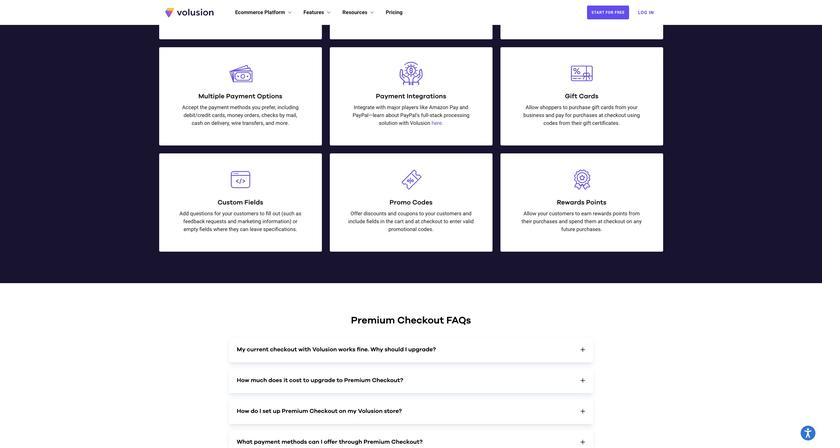 Task type: locate. For each thing, give the bounding box(es) containing it.
how left do
[[237, 409, 249, 415]]

2 where from the top
[[214, 226, 228, 233]]

start for free link
[[588, 6, 629, 19]]

checkout left my
[[310, 409, 338, 415]]

0 horizontal spatial purchases
[[534, 219, 558, 225]]

requests
[[206, 219, 227, 225]]

2 horizontal spatial for
[[586, 14, 592, 20]]

0 horizontal spatial can
[[240, 226, 249, 233]]

1 horizontal spatial for
[[566, 112, 572, 118]]

points
[[586, 200, 607, 206]]

0 horizontal spatial their
[[522, 219, 532, 225]]

the down the addresses, on the top right of the page
[[564, 14, 572, 20]]

open accessibe: accessibility options, statement and help image
[[805, 429, 812, 439]]

your
[[280, 0, 290, 4], [628, 104, 638, 111], [222, 211, 232, 217], [425, 211, 436, 217], [538, 211, 548, 217]]

and down checks
[[266, 120, 274, 126]]

mail,
[[286, 112, 297, 118]]

where inside identifies where on the checkout form your customers' information needs to be updated before moving forward with the purchase.
[[214, 0, 228, 4]]

from right cards
[[615, 104, 627, 111]]

integrate
[[354, 104, 375, 111]]

checkout inside offer discounts and coupons to your customers and include fields in the cart and at checkout to enter valid promotional codes.
[[421, 219, 443, 225]]

set
[[263, 409, 272, 415]]

0 horizontal spatial payment
[[209, 104, 229, 111]]

custom
[[218, 200, 243, 206]]

add questions for your customers to fill out (such as feedback requests and marketing information) or empty fields where they can leave specifications.
[[180, 211, 302, 233]]

our built-in integration with smarty validates all entered shipping addresses, eliminating undelivered orders as well as the need for manual corrections.
[[522, 0, 642, 20]]

1 vertical spatial can
[[309, 440, 320, 446]]

1 vertical spatial allow
[[524, 211, 537, 217]]

in inside the our built-in integration with smarty validates all entered shipping addresses, eliminating undelivered orders as well as the need for manual corrections.
[[548, 0, 552, 4]]

0 vertical spatial enjoy
[[388, 0, 401, 4]]

for inside add questions for your customers to fill out (such as feedback requests and marketing information) or empty fields where they can leave specifications.
[[214, 211, 221, 217]]

0 horizontal spatial in
[[381, 219, 385, 225]]

information
[[208, 6, 235, 12]]

how do i set up premium checkout on my volusion store? button
[[229, 399, 594, 424]]

checkout down points
[[604, 219, 625, 225]]

how for how do i set up premium checkout on my volusion store?
[[237, 409, 249, 415]]

0 horizontal spatial from
[[559, 120, 571, 126]]

payment up accept the payment methods you prefer, including debit/credit cards, money orders, checks by mail, cash on delivery, wire transfers, and more.
[[226, 93, 256, 100]]

platform
[[265, 9, 285, 15]]

step
[[439, 0, 450, 4], [456, 6, 466, 12]]

2 vertical spatial for
[[214, 211, 221, 217]]

1 vertical spatial volusion
[[313, 347, 337, 353]]

1 vertical spatial methods
[[282, 440, 307, 446]]

in up shipping
[[548, 0, 552, 4]]

at for gift cards
[[599, 112, 604, 118]]

(such
[[282, 211, 295, 217]]

checkout down cards
[[605, 112, 626, 118]]

process
[[356, 6, 375, 12]]

fields down discounts
[[367, 219, 379, 225]]

completion.
[[439, 14, 466, 20]]

they
[[229, 226, 239, 233]]

0 horizontal spatial checkout
[[310, 409, 338, 415]]

i left offer
[[321, 440, 323, 446]]

1 vertical spatial step
[[456, 6, 466, 12]]

0 vertical spatial volusion
[[410, 120, 431, 126]]

and inside accept the payment methods you prefer, including debit/credit cards, money orders, checks by mail, cash on delivery, wire transfers, and more.
[[266, 120, 274, 126]]

checkout up be
[[245, 0, 266, 4]]

for right pay
[[566, 112, 572, 118]]

cards
[[579, 93, 599, 100]]

should
[[385, 347, 404, 353]]

and inside allow shoppers to purchase gift cards from your business and pay for purchases at checkout using codes from their gift certificates.
[[546, 112, 555, 118]]

on up information
[[229, 0, 235, 4]]

premium up my
[[344, 378, 371, 384]]

why
[[371, 347, 383, 353]]

allow for gift cards
[[526, 104, 539, 111]]

0 vertical spatial gift
[[592, 104, 600, 111]]

gift left cards
[[592, 104, 600, 111]]

include
[[349, 219, 365, 225]]

or
[[293, 219, 298, 225]]

1 how from the top
[[237, 378, 249, 384]]

payment
[[226, 93, 256, 100], [376, 93, 405, 100]]

and up codes
[[546, 112, 555, 118]]

1 vertical spatial for
[[566, 112, 572, 118]]

enjoy up returning
[[388, 0, 401, 4]]

can left offer
[[309, 440, 320, 446]]

our
[[527, 0, 535, 4]]

where down requests
[[214, 226, 228, 233]]

1 horizontal spatial step
[[456, 6, 466, 12]]

at up "certificates." on the right top
[[599, 112, 604, 118]]

on inside identifies where on the checkout form your customers' information needs to be updated before moving forward with the purchase.
[[229, 0, 235, 4]]

allow inside allow your customers to earn rewards points from their purchases and spend them at checkout on any future purchases.
[[524, 211, 537, 217]]

offer
[[351, 211, 363, 217]]

promotional
[[389, 226, 417, 233]]

and inside add questions for your customers to fill out (such as feedback requests and marketing information) or empty fields where they can leave specifications.
[[228, 219, 237, 225]]

1 horizontal spatial payment
[[254, 440, 280, 446]]

using
[[628, 112, 640, 118]]

valid
[[463, 219, 474, 225]]

volusion inside integrate with major players like amazon pay and paypal—learn about paypal's full-stack processing solution with volusion
[[410, 120, 431, 126]]

1 vertical spatial gift
[[584, 120, 591, 126]]

checkout inside 'button'
[[310, 409, 338, 415]]

2 horizontal spatial from
[[629, 211, 640, 217]]

0 horizontal spatial fields
[[200, 226, 212, 233]]

customers inside offer discounts and coupons to your customers and include fields in the cart and at checkout to enter valid promotional codes.
[[437, 211, 462, 217]]

at for rewards points
[[598, 219, 603, 225]]

purchases
[[573, 112, 598, 118], [534, 219, 558, 225]]

fields
[[367, 219, 379, 225], [200, 226, 212, 233]]

0 horizontal spatial payment
[[226, 93, 256, 100]]

can down "marketing"
[[240, 226, 249, 233]]

gift down purchase at the right of the page
[[584, 120, 591, 126]]

at down rewards at the right of page
[[598, 219, 603, 225]]

to inside allow your customers to earn rewards points from their purchases and spend them at checkout on any future purchases.
[[576, 211, 580, 217]]

for inside the our built-in integration with smarty validates all entered shipping addresses, eliminating undelivered orders as well as the need for manual corrections.
[[586, 14, 592, 20]]

codes.
[[418, 226, 434, 233]]

i right do
[[260, 409, 261, 415]]

as inside add questions for your customers to fill out (such as feedback requests and marketing information) or empty fields where they can leave specifications.
[[296, 211, 302, 217]]

customers'
[[181, 6, 207, 12]]

premium right up
[[282, 409, 308, 415]]

customers up enter
[[437, 211, 462, 217]]

purchases down purchase at the right of the page
[[573, 112, 598, 118]]

stack
[[430, 112, 443, 118]]

allow for rewards points
[[524, 211, 537, 217]]

2 horizontal spatial as
[[558, 14, 563, 20]]

allow inside allow shoppers to purchase gift cards from your business and pay for purchases at checkout using codes from their gift certificates.
[[526, 104, 539, 111]]

start
[[592, 10, 605, 15]]

2 horizontal spatial i
[[405, 347, 407, 353]]

enjoy left the 1-
[[438, 6, 450, 12]]

0 horizontal spatial gift
[[584, 120, 591, 126]]

0 vertical spatial i
[[405, 347, 407, 353]]

1 vertical spatial their
[[522, 219, 532, 225]]

checkout inside allow shoppers to purchase gift cards from your business and pay for purchases at checkout using codes from their gift certificates.
[[605, 112, 626, 118]]

to left be
[[252, 6, 256, 12]]

from
[[615, 104, 627, 111], [559, 120, 571, 126], [629, 211, 640, 217]]

0 vertical spatial checkout
[[398, 316, 444, 326]]

from up any
[[629, 211, 640, 217]]

0 vertical spatial how
[[237, 378, 249, 384]]

1 vertical spatial fields
[[200, 226, 212, 233]]

as up or
[[296, 211, 302, 217]]

checkout right current on the bottom of the page
[[270, 347, 297, 353]]

the up 'debit/credit'
[[200, 104, 207, 111]]

1 vertical spatial where
[[214, 226, 228, 233]]

spend
[[569, 219, 584, 225]]

paypal's
[[401, 112, 420, 118]]

their inside allow shoppers to purchase gift cards from your business and pay for purchases at checkout using codes from their gift certificates.
[[572, 120, 582, 126]]

payment up major
[[376, 93, 405, 100]]

how inside button
[[237, 378, 249, 384]]

payment inside accept the payment methods you prefer, including debit/credit cards, money orders, checks by mail, cash on delivery, wire transfers, and more.
[[209, 104, 229, 111]]

with up cost
[[299, 347, 311, 353]]

1 vertical spatial purchases
[[534, 219, 558, 225]]

1 vertical spatial i
[[260, 409, 261, 415]]

1 horizontal spatial checkout
[[398, 316, 444, 326]]

premium checkout faqs
[[351, 316, 471, 326]]

checkout up the upgrade? on the bottom of page
[[398, 316, 444, 326]]

0 vertical spatial in
[[548, 0, 552, 4]]

here
[[432, 120, 442, 126]]

any
[[634, 219, 642, 225]]

in down discounts
[[381, 219, 385, 225]]

through
[[339, 440, 362, 446]]

entered
[[522, 6, 539, 12]]

allow shoppers to purchase gift cards from your business and pay for purchases at checkout using codes from their gift certificates.
[[524, 104, 640, 126]]

checkout up codes.
[[421, 219, 443, 225]]

1 horizontal spatial volusion
[[358, 409, 383, 415]]

2 horizontal spatial volusion
[[410, 120, 431, 126]]

checkout? up store?
[[372, 378, 404, 384]]

on left any
[[627, 219, 633, 225]]

promo
[[390, 200, 411, 206]]

1 vertical spatial from
[[559, 120, 571, 126]]

i right should
[[405, 347, 407, 353]]

new
[[350, 0, 361, 4]]

premium up why
[[351, 316, 395, 326]]

your inside add questions for your customers to fill out (such as feedback requests and marketing information) or empty fields where they can leave specifications.
[[222, 211, 232, 217]]

1 horizontal spatial their
[[572, 120, 582, 126]]

to left enter
[[444, 219, 449, 225]]

your inside allow shoppers to purchase gift cards from your business and pay for purchases at checkout using codes from their gift certificates.
[[628, 104, 638, 111]]

integrations
[[407, 93, 446, 100]]

on right cash
[[204, 120, 210, 126]]

to inside add questions for your customers to fill out (such as feedback requests and marketing information) or empty fields where they can leave specifications.
[[260, 211, 265, 217]]

premium right through
[[364, 440, 390, 446]]

purchases inside allow shoppers to purchase gift cards from your business and pay for purchases at checkout using codes from their gift certificates.
[[573, 112, 598, 118]]

checks
[[262, 112, 278, 118]]

0 vertical spatial allow
[[526, 104, 539, 111]]

at up codes.
[[415, 219, 420, 225]]

payment up the cards,
[[209, 104, 229, 111]]

purchases left spend
[[534, 219, 558, 225]]

to left fill
[[260, 211, 265, 217]]

0 vertical spatial can
[[240, 226, 249, 233]]

from inside allow your customers to earn rewards points from their purchases and spend them at checkout on any future purchases.
[[629, 211, 640, 217]]

how left much
[[237, 378, 249, 384]]

do
[[251, 409, 258, 415]]

multiple payment options
[[199, 93, 283, 100]]

1 vertical spatial in
[[381, 219, 385, 225]]

0 horizontal spatial volusion
[[313, 347, 337, 353]]

1 where from the top
[[214, 0, 228, 4]]

fields inside offer discounts and coupons to your customers and include fields in the cart and at checkout to enter valid promotional codes.
[[367, 219, 379, 225]]

features
[[304, 9, 324, 15]]

identifies
[[191, 0, 212, 4]]

for
[[586, 14, 592, 20], [566, 112, 572, 118], [214, 211, 221, 217]]

1 horizontal spatial purchases
[[573, 112, 598, 118]]

to up pay
[[563, 104, 568, 111]]

coupons
[[398, 211, 418, 217]]

as
[[540, 14, 546, 20], [558, 14, 563, 20], [296, 211, 302, 217]]

delivery,
[[212, 120, 230, 126]]

volusion left works
[[313, 347, 337, 353]]

addresses,
[[562, 6, 587, 12]]

1 vertical spatial checkout
[[310, 409, 338, 415]]

on
[[229, 0, 235, 4], [204, 120, 210, 126], [627, 219, 633, 225], [339, 409, 346, 415]]

customers down rewards
[[549, 211, 574, 217]]

2 vertical spatial from
[[629, 211, 640, 217]]

how for how much does it cost to upgrade to premium checkout?
[[237, 378, 249, 384]]

them
[[585, 219, 597, 225]]

2 vertical spatial volusion
[[358, 409, 383, 415]]

0 vertical spatial where
[[214, 0, 228, 4]]

0 horizontal spatial for
[[214, 211, 221, 217]]

the inside offer discounts and coupons to your customers and include fields in the cart and at checkout to enter valid promotional codes.
[[386, 219, 393, 225]]

at inside allow shoppers to purchase gift cards from your business and pay for purchases at checkout using codes from their gift certificates.
[[599, 112, 604, 118]]

offer
[[324, 440, 338, 446]]

0 vertical spatial from
[[615, 104, 627, 111]]

0 horizontal spatial as
[[296, 211, 302, 217]]

and up they
[[228, 219, 237, 225]]

as right well
[[558, 14, 563, 20]]

2 vertical spatial i
[[321, 440, 323, 446]]

payment right what at left bottom
[[254, 440, 280, 446]]

1 vertical spatial how
[[237, 409, 249, 415]]

at
[[599, 112, 604, 118], [415, 219, 420, 225], [598, 219, 603, 225]]

purchase.
[[258, 14, 281, 20]]

0 vertical spatial their
[[572, 120, 582, 126]]

with down paypal's
[[399, 120, 409, 126]]

on inside accept the payment methods you prefer, including debit/credit cards, money orders, checks by mail, cash on delivery, wire transfers, and more.
[[204, 120, 210, 126]]

the left cart
[[386, 219, 393, 225]]

fields down requests
[[200, 226, 212, 233]]

with down needs on the left of the page
[[238, 14, 248, 20]]

for up requests
[[214, 211, 221, 217]]

1 horizontal spatial i
[[321, 440, 323, 446]]

1 horizontal spatial methods
[[282, 440, 307, 446]]

1 horizontal spatial fields
[[367, 219, 379, 225]]

0 vertical spatial fields
[[367, 219, 379, 225]]

to up spend
[[576, 211, 580, 217]]

form
[[268, 0, 279, 4]]

updated
[[265, 6, 284, 12]]

volusion down full-
[[410, 120, 431, 126]]

ecommerce platform button
[[235, 9, 293, 16]]

all
[[632, 0, 637, 4]]

1 horizontal spatial can
[[309, 440, 320, 446]]

how inside 'button'
[[237, 409, 249, 415]]

1 payment from the left
[[226, 93, 256, 100]]

cash
[[192, 120, 203, 126]]

my
[[348, 409, 357, 415]]

upgrade?
[[409, 347, 436, 353]]

their inside allow your customers to earn rewards points from their purchases and spend them at checkout on any future purchases.
[[522, 219, 532, 225]]

0 horizontal spatial step
[[439, 0, 450, 4]]

1 vertical spatial payment
[[254, 440, 280, 446]]

where up information
[[214, 0, 228, 4]]

log in
[[639, 10, 654, 15]]

0 vertical spatial purchases
[[573, 112, 598, 118]]

on left my
[[339, 409, 346, 415]]

1 horizontal spatial gift
[[592, 104, 600, 111]]

up
[[273, 409, 280, 415]]

0 horizontal spatial i
[[260, 409, 261, 415]]

gift
[[592, 104, 600, 111], [584, 120, 591, 126]]

future
[[562, 226, 575, 233]]

forward
[[219, 14, 237, 20]]

features button
[[304, 9, 332, 16]]

can inside button
[[309, 440, 320, 446]]

0 vertical spatial methods
[[230, 104, 251, 111]]

payment integrations
[[376, 93, 446, 100]]

2 how from the top
[[237, 409, 249, 415]]

customers up "marketing"
[[234, 211, 259, 217]]

codes
[[544, 120, 558, 126]]

as left well
[[540, 14, 546, 20]]

1 horizontal spatial in
[[548, 0, 552, 4]]

1 horizontal spatial payment
[[376, 93, 405, 100]]

0 vertical spatial checkout?
[[372, 378, 404, 384]]

upgrade
[[311, 378, 335, 384]]

0 vertical spatial for
[[586, 14, 592, 20]]

enjoy
[[388, 0, 401, 4], [438, 6, 450, 12]]

volusion right my
[[358, 409, 383, 415]]

for right the need
[[586, 14, 592, 20]]

and up future
[[559, 219, 568, 225]]

0 horizontal spatial methods
[[230, 104, 251, 111]]

at inside allow your customers to earn rewards points from their purchases and spend them at checkout on any future purchases.
[[598, 219, 603, 225]]

can
[[240, 226, 249, 233], [309, 440, 320, 446]]

checkout? down how do i set up premium checkout on my volusion store? 'button'
[[392, 440, 423, 446]]

their
[[572, 120, 582, 126], [522, 219, 532, 225]]

0 vertical spatial payment
[[209, 104, 229, 111]]

solution
[[379, 120, 398, 126]]

1 vertical spatial enjoy
[[438, 6, 450, 12]]

from down pay
[[559, 120, 571, 126]]

and right pay
[[460, 104, 469, 111]]

leave
[[250, 226, 262, 233]]

with up the addresses, on the top right of the page
[[580, 0, 590, 4]]



Task type: describe. For each thing, give the bounding box(es) containing it.
to right upgrade
[[337, 378, 343, 384]]

the up needs on the left of the page
[[236, 0, 244, 4]]

does
[[269, 378, 282, 384]]

by
[[280, 112, 285, 118]]

1 horizontal spatial from
[[615, 104, 627, 111]]

your inside offer discounts and coupons to your customers and include fields in the cart and at checkout to enter valid promotional codes.
[[425, 211, 436, 217]]

add
[[180, 211, 189, 217]]

methods inside accept the payment methods you prefer, including debit/credit cards, money orders, checks by mail, cash on delivery, wire transfers, and more.
[[230, 104, 251, 111]]

while
[[376, 6, 388, 12]]

i inside how do i set up premium checkout on my volusion store? 'button'
[[260, 409, 261, 415]]

fields inside add questions for your customers to fill out (such as feedback requests and marketing information) or empty fields where they can leave specifications.
[[200, 226, 212, 233]]

rewards
[[557, 200, 585, 206]]

information)
[[263, 219, 292, 225]]

customers inside add questions for your customers to fill out (such as feedback requests and marketing information) or empty fields where they can leave specifications.
[[234, 211, 259, 217]]

at inside offer discounts and coupons to your customers and include fields in the cart and at checkout to enter valid promotional codes.
[[415, 219, 420, 225]]

enter
[[450, 219, 462, 225]]

and up cart
[[388, 211, 397, 217]]

pay
[[556, 112, 564, 118]]

well
[[547, 14, 556, 20]]

purchase
[[569, 104, 591, 111]]

with inside button
[[299, 347, 311, 353]]

checkout inside allow your customers to earn rewards points from their purchases and spend them at checkout on any future purchases.
[[604, 219, 625, 225]]

purchases inside allow your customers to earn rewards points from their purchases and spend them at checkout on any future purchases.
[[534, 219, 558, 225]]

the down needs on the left of the page
[[249, 14, 257, 20]]

to inside allow shoppers to purchase gift cards from your business and pay for purchases at checkout using codes from their gift certificates.
[[563, 104, 568, 111]]

premium inside how do i set up premium checkout on my volusion store? 'button'
[[282, 409, 308, 415]]

like
[[420, 104, 428, 111]]

how much does it cost to upgrade to premium checkout? button
[[229, 369, 594, 394]]

to down codes
[[420, 211, 424, 217]]

the inside accept the payment methods you prefer, including debit/credit cards, money orders, checks by mail, cash on delivery, wire transfers, and more.
[[200, 104, 207, 111]]

.
[[442, 120, 443, 126]]

pay
[[450, 104, 459, 111]]

a
[[402, 0, 405, 4]]

about
[[386, 112, 399, 118]]

with left major
[[376, 104, 386, 111]]

payment inside button
[[254, 440, 280, 446]]

1 horizontal spatial enjoy
[[438, 6, 450, 12]]

fill
[[266, 211, 271, 217]]

i inside what payment methods can i offer through premium checkout? button
[[321, 440, 323, 446]]

pricing link
[[386, 9, 403, 16]]

wire
[[231, 120, 241, 126]]

built-
[[537, 0, 548, 4]]

checkout inside identifies where on the checkout form your customers' information needs to be updated before moving forward with the purchase.
[[245, 0, 266, 4]]

can inside add questions for your customers to fill out (such as feedback requests and marketing information) or empty fields where they can leave specifications.
[[240, 226, 249, 233]]

and inside integrate with major players like amazon pay and paypal—learn about paypal's full-stack processing solution with volusion
[[460, 104, 469, 111]]

on inside 'button'
[[339, 409, 346, 415]]

marketing
[[238, 219, 261, 225]]

how do i set up premium checkout on my volusion store?
[[237, 409, 402, 415]]

i inside my current checkout with volusion works fine. why should i upgrade? button
[[405, 347, 407, 353]]

gift cards
[[565, 93, 599, 100]]

1 vertical spatial checkout?
[[392, 440, 423, 446]]

what payment methods can i offer through premium checkout?
[[237, 440, 423, 446]]

0 horizontal spatial enjoy
[[388, 0, 401, 4]]

shoppers
[[540, 104, 562, 111]]

manual
[[594, 14, 611, 20]]

checkout inside button
[[270, 347, 297, 353]]

start for free
[[592, 10, 625, 15]]

resources button
[[343, 9, 376, 16]]

custom fields
[[218, 200, 263, 206]]

where inside add questions for your customers to fill out (such as feedback requests and marketing information) or empty fields where they can leave specifications.
[[214, 226, 228, 233]]

points
[[613, 211, 628, 217]]

and inside allow your customers to earn rewards points from their purchases and spend them at checkout on any future purchases.
[[559, 219, 568, 225]]

allow your customers to earn rewards points from their purchases and spend them at checkout on any future purchases.
[[522, 211, 642, 233]]

more.
[[276, 120, 289, 126]]

0 vertical spatial step
[[439, 0, 450, 4]]

for
[[606, 10, 614, 15]]

corrections.
[[612, 14, 640, 20]]

2 payment from the left
[[376, 93, 405, 100]]

validates
[[609, 0, 630, 4]]

and down the coupons
[[405, 219, 414, 225]]

before
[[285, 6, 300, 12]]

the inside the our built-in integration with smarty validates all entered shipping addresses, eliminating undelivered orders as well as the need for manual corrections.
[[564, 14, 572, 20]]

cost
[[289, 378, 302, 384]]

feedback
[[183, 219, 205, 225]]

fields
[[245, 200, 263, 206]]

volusion inside 'button'
[[358, 409, 383, 415]]

my
[[237, 347, 246, 353]]

works
[[339, 347, 356, 353]]

money
[[227, 112, 243, 118]]

in inside offer discounts and coupons to your customers and include fields in the cart and at checkout to enter valid promotional codes.
[[381, 219, 385, 225]]

2-
[[435, 0, 439, 4]]

to inside identifies where on the checkout form your customers' information needs to be updated before moving forward with the purchase.
[[252, 6, 256, 12]]

certificates.
[[593, 120, 620, 126]]

orders,
[[244, 112, 260, 118]]

out
[[273, 211, 280, 217]]

premium inside how much does it cost to upgrade to premium checkout? button
[[344, 378, 371, 384]]

checkout,
[[356, 14, 379, 20]]

rewards points
[[557, 200, 607, 206]]

integration
[[554, 0, 579, 4]]

much
[[251, 378, 267, 384]]

with inside identifies where on the checkout form your customers' information needs to be updated before moving forward with the purchase.
[[238, 14, 248, 20]]

full-
[[421, 112, 430, 118]]

specifications.
[[263, 226, 297, 233]]

promo codes
[[390, 200, 433, 206]]

and up valid
[[463, 211, 472, 217]]

needs
[[236, 6, 250, 12]]

how much does it cost to upgrade to premium checkout?
[[237, 378, 404, 384]]

to right cost
[[303, 378, 309, 384]]

premium inside what payment methods can i offer through premium checkout? button
[[364, 440, 390, 446]]

need
[[573, 14, 585, 20]]

customers down streamlined
[[412, 6, 437, 12]]

for inside allow shoppers to purchase gift cards from your business and pay for purchases at checkout using codes from their gift certificates.
[[566, 112, 572, 118]]

business
[[524, 112, 545, 118]]

cart
[[395, 219, 404, 225]]

methods inside button
[[282, 440, 307, 446]]

1-
[[452, 6, 456, 12]]

volusion inside button
[[313, 347, 337, 353]]

eliminating
[[588, 6, 614, 12]]

on inside allow your customers to earn rewards points from their purchases and spend them at checkout on any future purchases.
[[627, 219, 633, 225]]

fine.
[[357, 347, 369, 353]]

free
[[615, 10, 625, 15]]

processing
[[444, 112, 470, 118]]

accept the payment methods you prefer, including debit/credit cards, money orders, checks by mail, cash on delivery, wire transfers, and more.
[[182, 104, 299, 126]]

returning
[[390, 6, 411, 12]]

customers up while
[[362, 0, 387, 4]]

purchases.
[[577, 226, 602, 233]]

log
[[639, 10, 648, 15]]

your inside identifies where on the checkout form your customers' information needs to be updated before moving forward with the purchase.
[[280, 0, 290, 4]]

your inside allow your customers to earn rewards points from their purchases and spend them at checkout on any future purchases.
[[538, 211, 548, 217]]

gift
[[565, 93, 578, 100]]

checkout up the 1-
[[451, 0, 472, 4]]

here .
[[432, 120, 443, 126]]

log in link
[[635, 5, 658, 20]]

questions
[[190, 211, 213, 217]]

1 horizontal spatial as
[[540, 14, 546, 20]]

with inside the our built-in integration with smarty validates all entered shipping addresses, eliminating undelivered orders as well as the need for manual corrections.
[[580, 0, 590, 4]]

checkout down streamlined
[[416, 14, 437, 20]]

in
[[649, 10, 654, 15]]

rewards
[[593, 211, 612, 217]]

codes
[[413, 200, 433, 206]]

customers inside allow your customers to earn rewards points from their purchases and spend them at checkout on any future purchases.
[[549, 211, 574, 217]]

integrate with major players like amazon pay and paypal—learn about paypal's full-stack processing solution with volusion
[[353, 104, 470, 126]]



Task type: vqa. For each thing, say whether or not it's contained in the screenshot.
traffic
no



